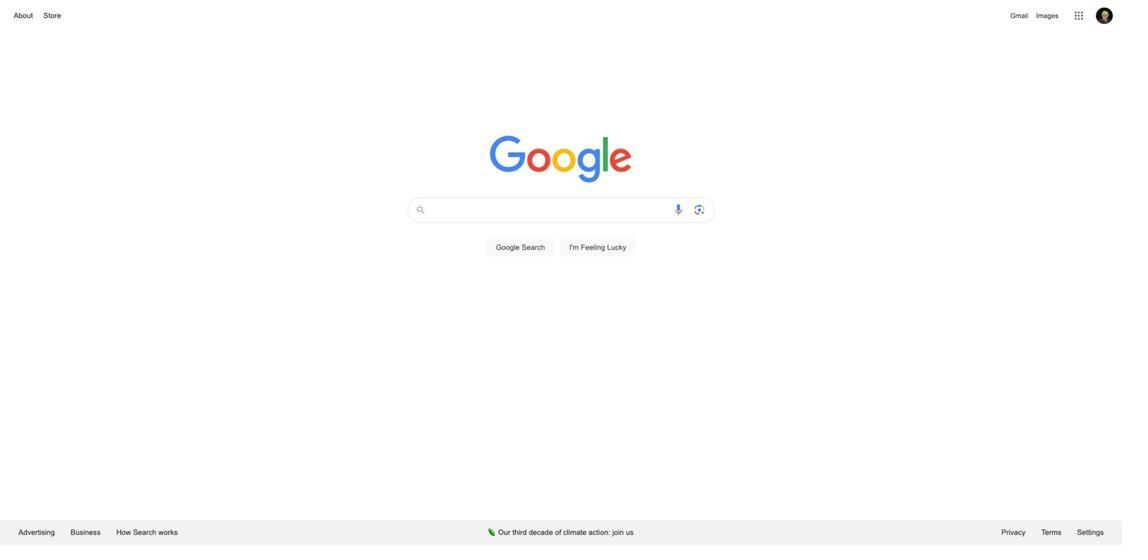 Task type: describe. For each thing, give the bounding box(es) containing it.
search by image image
[[693, 204, 706, 216]]



Task type: locate. For each thing, give the bounding box(es) containing it.
None search field
[[11, 195, 1112, 270]]

google image
[[490, 136, 633, 184]]

search by voice image
[[672, 204, 685, 216]]



Task type: vqa. For each thing, say whether or not it's contained in the screenshot.

no



